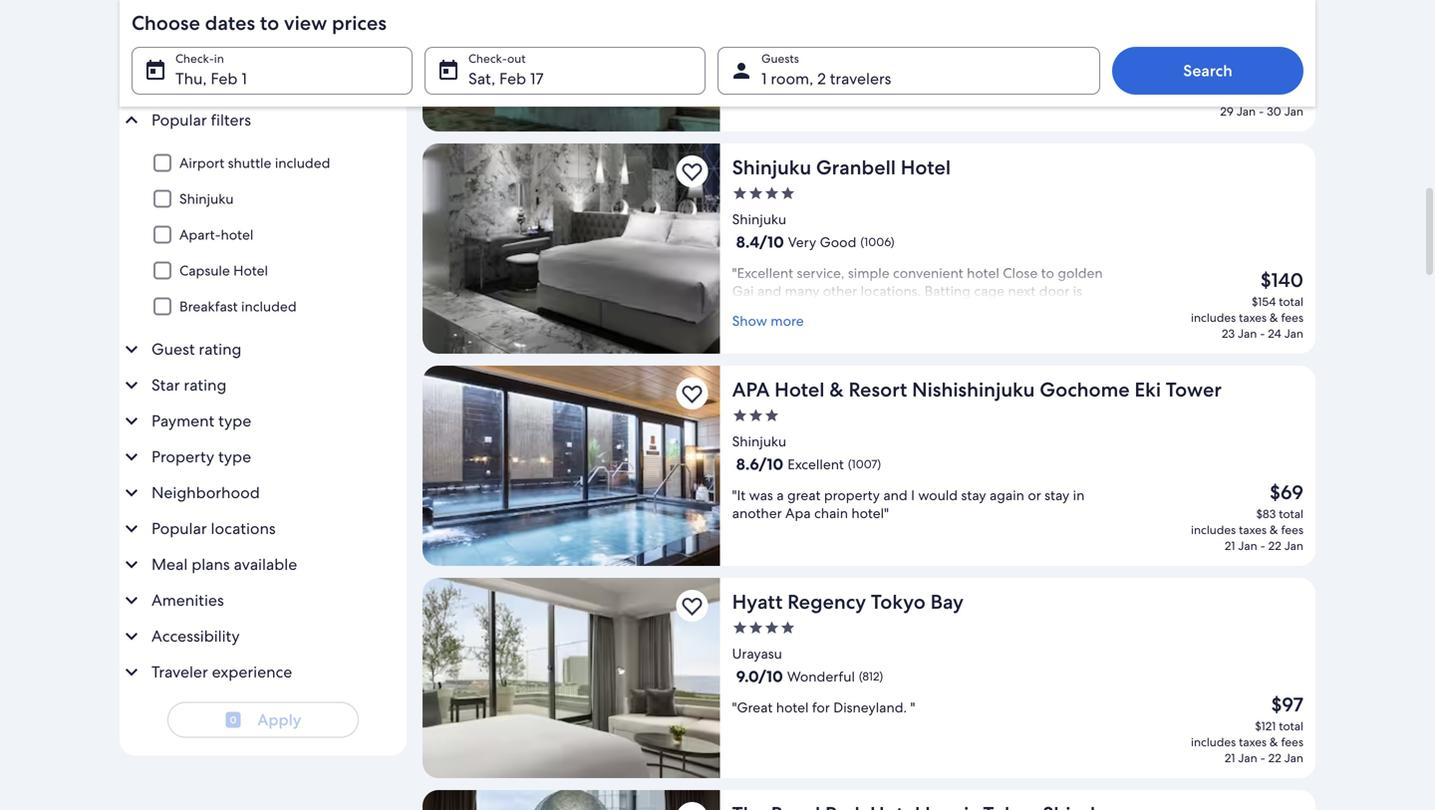 Task type: describe. For each thing, give the bounding box(es) containing it.
hyatt regency tokyo bay
[[732, 589, 964, 615]]

fees for $140
[[1281, 310, 1303, 325]]

shinjuku 8.4/10 very good (1006)
[[732, 210, 894, 253]]

wonderful 9+
[[181, 415, 269, 433]]

more
[[771, 312, 804, 330]]

included down thu, feb 1 button
[[275, 154, 330, 172]]

disneyland.
[[833, 699, 907, 717]]

pay
[[266, 491, 289, 509]]

pool
[[179, 706, 207, 724]]

close
[[1003, 264, 1038, 282]]

bay
[[930, 589, 964, 615]]

and inside "excellent service, simple convenient hotel close to golden gai and many other locations. batting cage next door is super fun too " show more
[[757, 282, 781, 300]]

"it
[[732, 486, 746, 504]]

shinjuku gyoen national garden
[[181, 662, 390, 680]]

design
[[798, 52, 840, 70]]

2 breakfast included from the top
[[179, 599, 297, 617]]

1★
[[165, 418, 184, 436]]

choose
[[132, 10, 200, 36]]

23
[[1222, 326, 1235, 341]]

amenities
[[151, 590, 224, 611]]

inclusive
[[199, 706, 253, 724]]

1 9.0/10 from the top
[[736, 19, 783, 40]]

meal plans available
[[151, 554, 297, 575]]

rating for guest rating
[[199, 339, 242, 360]]

& left the resort
[[829, 377, 844, 403]]

spa
[[179, 670, 203, 688]]

show
[[732, 312, 767, 330]]

hills
[[247, 696, 273, 714]]

golden
[[1058, 264, 1103, 282]]

now,
[[232, 491, 263, 509]]

1 capsule hotel from the top
[[179, 262, 268, 280]]

search
[[1183, 60, 1232, 81]]

tokyo station
[[181, 694, 267, 712]]

7+
[[221, 483, 236, 501]]

"it was a great property and i would stay again or stay in another apa chain hotel"
[[732, 486, 1085, 522]]

1 breakfast from the top
[[179, 298, 238, 316]]

excellent
[[787, 455, 844, 473]]

welcoming
[[226, 706, 296, 724]]

total for $140
[[1279, 294, 1303, 309]]

total for $69
[[1279, 506, 1303, 522]]

fees for $97
[[1281, 734, 1303, 750]]

respected.
[[179, 758, 237, 774]]

2 breakfast from the top
[[179, 599, 238, 617]]

service,
[[797, 264, 845, 282]]

9+
[[253, 415, 269, 433]]

sat, feb 17
[[468, 68, 544, 89]]

jan down $83
[[1238, 538, 1257, 554]]

station
[[222, 694, 267, 712]]

in
[[1073, 486, 1085, 504]]

traveler
[[151, 662, 208, 683]]

included up experience
[[220, 634, 276, 652]]

lgbtq
[[179, 706, 223, 724]]

taxes for $84
[[1239, 88, 1267, 103]]

tokyo disneyland®
[[181, 629, 303, 646]]

total for $84
[[1279, 72, 1303, 87]]

tokyo imperial palace
[[181, 595, 318, 613]]

property
[[824, 486, 880, 504]]

shibuya crossing
[[181, 561, 290, 579]]

includes for $140
[[1191, 310, 1236, 325]]

guest
[[151, 339, 195, 360]]

0 vertical spatial to
[[260, 10, 279, 36]]

tokyo for tokyo skytree
[[181, 730, 219, 748]]

1 vertical spatial very
[[181, 449, 210, 467]]

2 apart- from the top
[[179, 491, 221, 509]]

locations
[[211, 518, 276, 539]]

shinjuku for 8.6/10
[[732, 433, 786, 450]]

urayasu 9.0/10 wonderful (812)
[[732, 645, 883, 687]]

reserve now, pay later
[[179, 491, 321, 509]]

some
[[947, 52, 983, 70]]

tokyo for tokyo imperial palace
[[181, 595, 219, 613]]

good inside shinjuku 8.4/10 very good (1006)
[[820, 233, 856, 251]]

elevator
[[179, 670, 231, 688]]

- for $84
[[1259, 104, 1264, 119]]

0 horizontal spatial good
[[181, 483, 218, 501]]

8+
[[251, 449, 267, 467]]

popular for popular filters
[[151, 110, 207, 131]]

make
[[342, 726, 372, 742]]

japanese junior suite king | in-room safe, desk, free wired internet, bed sheets image
[[423, 790, 720, 810]]

hyatt
[[732, 589, 783, 615]]

view
[[284, 10, 327, 36]]

was
[[749, 486, 773, 504]]

$140
[[1260, 267, 1303, 293]]

21 for $69
[[1225, 538, 1235, 554]]

0 vertical spatial wonderful
[[181, 415, 249, 433]]

$84
[[1269, 45, 1303, 71]]

payment
[[151, 411, 214, 432]]

reserve
[[179, 491, 229, 509]]

taxes for $97
[[1239, 734, 1267, 750]]

sat, feb 17 button
[[425, 47, 706, 95]]

all
[[375, 726, 387, 742]]

jan right "29"
[[1237, 104, 1256, 119]]

nishishinjuku
[[912, 377, 1035, 403]]

down."
[[783, 70, 826, 88]]

"excellent
[[732, 264, 793, 282]]

Save Shinjuku Granbell Hotel to a trip checkbox
[[676, 155, 708, 187]]

& for apa hotel & resort nishishinjuku gochome eki tower
[[1270, 522, 1278, 538]]

0
[[230, 714, 236, 727]]

condo
[[179, 670, 222, 688]]

17
[[530, 68, 544, 89]]

filter by
[[136, 59, 210, 85]]

shinjuku granbell hotel
[[732, 154, 951, 180]]

hotel up amenities
[[179, 563, 214, 581]]

jan right 30
[[1284, 104, 1303, 119]]

hotel up available
[[233, 527, 268, 545]]

hotel"
[[851, 504, 889, 522]]

too
[[796, 300, 818, 318]]

weared
[[732, 70, 780, 88]]

tower
[[1166, 377, 1222, 403]]

type for payment type
[[218, 411, 251, 432]]

- for $69
[[1260, 538, 1265, 554]]

feb for 17
[[499, 68, 526, 89]]

neighborhood
[[151, 483, 260, 503]]

2 apart-hotel from the top
[[179, 491, 253, 509]]

jan down $69
[[1284, 538, 1303, 554]]

sat,
[[468, 68, 495, 89]]

includes for $69
[[1191, 522, 1236, 538]]

2 capsule hotel from the top
[[179, 527, 268, 545]]

total for $97
[[1279, 719, 1303, 734]]

22 for $97
[[1268, 750, 1281, 766]]

taxes for $69
[[1239, 522, 1267, 538]]

2 1 from the left
[[761, 68, 767, 89]]

many
[[785, 282, 820, 300]]

super
[[732, 300, 768, 318]]

fees for $69
[[1281, 522, 1303, 538]]

& for shinjuku granbell hotel
[[1270, 310, 1278, 325]]

airport for popular filters
[[179, 154, 224, 172]]

public bath image
[[423, 366, 720, 566]]

"great
[[732, 699, 773, 717]]

cleanliness.
[[871, 52, 943, 70]]

property type
[[151, 447, 251, 468]]

welcome,
[[269, 742, 321, 758]]

and inside "location, design and cleanliness. some furniture a tiny bit weared down."
[[844, 52, 868, 70]]

shuttle for amenities
[[228, 634, 271, 652]]

Save APA Hotel & Resort Nishishinjuku Gochome Eki Tower to a trip checkbox
[[676, 378, 708, 410]]

service animals allowed
[[179, 706, 330, 724]]

"location,
[[732, 52, 794, 70]]

hotel right apa
[[775, 377, 825, 403]]

a inside "location, design and cleanliness. some furniture a tiny bit weared down."
[[1045, 52, 1053, 70]]

is
[[1073, 282, 1082, 300]]

feel
[[218, 742, 238, 758]]



Task type: vqa. For each thing, say whether or not it's contained in the screenshot.
The One Key Blue Tier image
no



Task type: locate. For each thing, give the bounding box(es) containing it.
fees inside $140 $154 total includes taxes & fees 23 jan - 24 jan
[[1281, 310, 1303, 325]]

taxes for $140
[[1239, 310, 1267, 325]]

0 horizontal spatial feb
[[211, 68, 238, 89]]

hotel right granbell
[[901, 154, 951, 180]]

2 roppongi from the top
[[181, 696, 244, 714]]

& inside $69 $83 total includes taxes & fees 21 jan - 22 jan
[[1270, 522, 1278, 538]]

fees inside $69 $83 total includes taxes & fees 21 jan - 22 jan
[[1281, 522, 1303, 538]]

hotel inside "excellent service, simple convenient hotel close to golden gai and many other locations. batting cage next door is super fun too " show more
[[967, 264, 999, 282]]

0 horizontal spatial stay
[[961, 486, 986, 504]]

2 shuttle from the top
[[228, 634, 271, 652]]

includes for $84
[[1191, 88, 1236, 103]]

i
[[911, 486, 915, 504]]

3 taxes from the top
[[1239, 522, 1267, 538]]

- for $140
[[1260, 326, 1265, 341]]

2 includes from the top
[[1191, 310, 1236, 325]]

& down $83
[[1270, 522, 1278, 538]]

0 vertical spatial "
[[821, 300, 826, 318]]

included up station
[[225, 670, 281, 688]]

very inside shinjuku 8.4/10 very good (1006)
[[788, 233, 816, 251]]

capsule up 'plans'
[[179, 527, 230, 545]]

by
[[187, 59, 210, 85]]

all inclusive
[[179, 706, 253, 724]]

0 vertical spatial airport
[[179, 154, 224, 172]]

1 shibuya from the top
[[181, 561, 232, 579]]

thu,
[[175, 68, 207, 89]]

1 vertical spatial wonderful
[[787, 668, 855, 686]]

1 vertical spatial airport
[[179, 634, 224, 652]]

0 horizontal spatial a
[[777, 486, 784, 504]]

a left tiny
[[1045, 52, 1053, 70]]

22 down $83
[[1268, 538, 1281, 554]]

popular up meal
[[151, 518, 207, 539]]

capable
[[277, 742, 327, 760]]

1 horizontal spatial feb
[[499, 68, 526, 89]]

good down the fully
[[181, 483, 218, 501]]

1 vertical spatial breakfast
[[179, 599, 238, 617]]

4 fees from the top
[[1281, 734, 1303, 750]]

- inside the $97 $121 total includes taxes & fees 21 jan - 22 jan
[[1260, 750, 1265, 766]]

0 vertical spatial breakfast included
[[179, 298, 297, 316]]

very good 8+
[[181, 449, 267, 467]]

shuttle down filters
[[228, 154, 271, 172]]

21 inside $69 $83 total includes taxes & fees 21 jan - 22 jan
[[1225, 538, 1235, 554]]

shuttle up experience
[[228, 634, 271, 652]]

9.0/10 inside urayasu 9.0/10 wonderful (812)
[[736, 666, 783, 687]]

a inside "it was a great property and i would stay again or stay in another apa chain hotel"
[[777, 486, 784, 504]]

0 vertical spatial breakfast
[[179, 298, 238, 316]]

0 vertical spatial apart-
[[179, 226, 221, 244]]

good up service,
[[820, 233, 856, 251]]

good
[[820, 233, 856, 251], [181, 483, 218, 501]]

taxes inside $84 $92 total includes taxes & fees 29 jan - 30 jan
[[1239, 88, 1267, 103]]

feb inside button
[[211, 68, 238, 89]]

vicinity)
[[254, 525, 303, 543]]

national
[[285, 662, 339, 680]]

total down $140
[[1279, 294, 1303, 309]]

allowed
[[280, 706, 330, 724]]

room,
[[771, 68, 813, 89]]

next
[[1008, 282, 1036, 300]]

1 stay from the left
[[961, 486, 986, 504]]

meal
[[151, 554, 188, 575]]

shuttle for popular filters
[[228, 154, 271, 172]]

includes inside $69 $83 total includes taxes & fees 21 jan - 22 jan
[[1191, 522, 1236, 538]]

1 horizontal spatial stay
[[1045, 486, 1070, 504]]

(and
[[222, 525, 251, 543]]

taxes
[[1239, 88, 1267, 103], [1239, 310, 1267, 325], [1239, 522, 1267, 538], [1239, 734, 1267, 750]]

and down the make
[[324, 742, 345, 758]]

1 includes from the top
[[1191, 88, 1236, 103]]

shibuya up amenities
[[181, 561, 232, 579]]

to for lgbtq welcoming see properties that pledge to make all guests feel safe, welcome, and respected.
[[328, 726, 340, 742]]

thu, feb 1
[[175, 68, 247, 89]]

0 vertical spatial apart-hotel
[[179, 226, 253, 244]]

another
[[732, 504, 782, 522]]

hotel
[[221, 226, 253, 244], [967, 264, 999, 282], [221, 491, 253, 509], [776, 699, 809, 717]]

1 horizontal spatial very
[[788, 233, 816, 251]]

asakusa
[[181, 728, 232, 746]]

"great hotel for disneyland. "
[[732, 699, 915, 717]]

1 vertical spatial capsule hotel
[[179, 527, 268, 545]]

breakfast included up tokyo disneyland®
[[179, 599, 297, 617]]

roppongi for roppongi
[[181, 660, 244, 678]]

- for $97
[[1260, 750, 1265, 766]]

convenient
[[893, 264, 963, 282]]

airport shuttle included for popular filters
[[179, 154, 330, 172]]

1 left room,
[[761, 68, 767, 89]]

xsmall image
[[732, 185, 748, 201], [748, 185, 764, 201], [764, 185, 780, 201], [780, 185, 796, 201], [764, 408, 780, 424], [780, 620, 796, 636]]

22 down $121
[[1268, 750, 1281, 766]]

simple
[[848, 264, 890, 282]]

villa
[[179, 742, 206, 760]]

and right the design at the right top
[[844, 52, 868, 70]]

0 vertical spatial shibuya
[[181, 561, 232, 579]]

to up staff on the left bottom of the page
[[328, 726, 340, 742]]

- left 30
[[1259, 104, 1264, 119]]

& down $121
[[1270, 734, 1278, 750]]

to inside "excellent service, simple convenient hotel close to golden gai and many other locations. batting cage next door is super fun too " show more
[[1041, 264, 1054, 282]]

2 popular from the top
[[151, 518, 207, 539]]

airport shuttle included for amenities
[[179, 634, 330, 652]]

breakfast included up guest rating
[[179, 298, 297, 316]]

1 21 from the top
[[1225, 538, 1235, 554]]

guests
[[179, 742, 215, 758]]

4 taxes from the top
[[1239, 734, 1267, 750]]

rating up 'payment type' on the bottom of the page
[[184, 375, 227, 396]]

0 vertical spatial airport shuttle included
[[179, 154, 330, 172]]

4 includes from the top
[[1191, 734, 1236, 750]]

& inside $140 $154 total includes taxes & fees 23 jan - 24 jan
[[1270, 310, 1278, 325]]

(812)
[[859, 669, 883, 684]]

2 stay from the left
[[1045, 486, 1070, 504]]

and left i
[[883, 486, 908, 504]]

shuttle
[[228, 154, 271, 172], [228, 634, 271, 652]]

shibuya up ginza at left
[[181, 593, 232, 611]]

taxes inside the $97 $121 total includes taxes & fees 21 jan - 22 jan
[[1239, 734, 1267, 750]]

1 vertical spatial rating
[[184, 375, 227, 396]]

safe,
[[241, 742, 266, 758]]

1 vertical spatial "
[[910, 699, 915, 717]]

shinjuku for gyoen
[[181, 662, 236, 680]]

taxes down '$154'
[[1239, 310, 1267, 325]]

dinner included
[[179, 670, 281, 688]]

2 airport shuttle included from the top
[[179, 634, 330, 652]]

airport shuttle included up gyoen
[[179, 634, 330, 652]]

2 airport from the top
[[179, 634, 224, 652]]

tokyo for tokyo station
[[181, 694, 219, 712]]

0 vertical spatial 22
[[1268, 538, 1281, 554]]

1 fees from the top
[[1281, 88, 1303, 103]]

0 vertical spatial 9.0/10
[[736, 19, 783, 40]]

wonderful up the very good 8+
[[181, 415, 249, 433]]

and inside "it was a great property and i would stay again or stay in another apa chain hotel"
[[883, 486, 908, 504]]

tub
[[206, 742, 228, 760]]

22 for $69
[[1268, 538, 1281, 554]]

& for hyatt regency tokyo bay
[[1270, 734, 1278, 750]]

a right the was on the bottom
[[777, 486, 784, 504]]

gai
[[732, 282, 754, 300]]

tiny
[[1056, 52, 1079, 70]]

3 includes from the top
[[1191, 522, 1236, 538]]

and right gai
[[757, 282, 781, 300]]

room, 1 king bed, terrace | in-room safe, blackout drapes, soundproofing, iron/ironing board image
[[423, 578, 720, 778]]

0 vertical spatial rating
[[199, 339, 242, 360]]

other
[[823, 282, 857, 300]]

2 feb from the left
[[499, 68, 526, 89]]

1 popular from the top
[[151, 110, 207, 131]]

0 vertical spatial a
[[1045, 52, 1053, 70]]

total inside the $97 $121 total includes taxes & fees 21 jan - 22 jan
[[1279, 719, 1303, 734]]

included up national
[[275, 634, 330, 652]]

includes inside the $97 $121 total includes taxes & fees 21 jan - 22 jan
[[1191, 734, 1236, 750]]

xsmall image
[[732, 408, 748, 424], [748, 408, 764, 424], [732, 620, 748, 636], [748, 620, 764, 636], [764, 620, 780, 636]]

lunch included
[[179, 634, 276, 652]]

2 22 from the top
[[1268, 750, 1281, 766]]

1 feb from the left
[[211, 68, 238, 89]]

capsule
[[179, 262, 230, 280], [179, 527, 230, 545]]

" right too
[[821, 300, 826, 318]]

- down $121
[[1260, 750, 1265, 766]]

travelers
[[830, 68, 891, 89]]

gyoen
[[239, 662, 282, 680]]

feb inside "button"
[[499, 68, 526, 89]]

breakfast up guest rating
[[179, 298, 238, 316]]

1 vertical spatial capsule
[[179, 527, 230, 545]]

thu, feb 1 button
[[132, 47, 413, 95]]

fees down $69
[[1281, 522, 1303, 538]]

3 total from the top
[[1279, 506, 1303, 522]]

- left 24
[[1260, 326, 1265, 341]]

0 horizontal spatial 1
[[241, 68, 247, 89]]

breakfast up ginza at left
[[179, 599, 238, 617]]

house
[[179, 634, 220, 652]]

fun
[[771, 300, 793, 318]]

22 inside the $97 $121 total includes taxes & fees 21 jan - 22 jan
[[1268, 750, 1281, 766]]

1 vertical spatial popular
[[151, 518, 207, 539]]

fees inside the $97 $121 total includes taxes & fees 21 jan - 22 jan
[[1281, 734, 1303, 750]]

type for property type
[[218, 447, 251, 468]]

0 horizontal spatial wonderful
[[181, 415, 249, 433]]

shinjuku 8.6/10 excellent (1007)
[[732, 433, 881, 475]]

2 taxes from the top
[[1239, 310, 1267, 325]]

airport shuttle included down filters
[[179, 154, 330, 172]]

0 horizontal spatial to
[[260, 10, 279, 36]]

fees inside $84 $92 total includes taxes & fees 29 jan - 30 jan
[[1281, 88, 1303, 103]]

shibuya
[[181, 561, 232, 579], [181, 593, 232, 611]]

taxes inside $69 $83 total includes taxes & fees 21 jan - 22 jan
[[1239, 522, 1267, 538]]

2 fees from the top
[[1281, 310, 1303, 325]]

feb for 1
[[211, 68, 238, 89]]

taxes down $92
[[1239, 88, 1267, 103]]

1 22 from the top
[[1268, 538, 1281, 554]]

popular for popular locations
[[151, 518, 207, 539]]

1 vertical spatial to
[[1041, 264, 1054, 282]]

guest rating
[[151, 339, 242, 360]]

pledge
[[286, 726, 325, 742]]

to for "excellent service, simple convenient hotel close to golden gai and many other locations. batting cage next door is super fun too " show more
[[1041, 264, 1054, 282]]

2 9.0/10 from the top
[[736, 666, 783, 687]]

1 capsule from the top
[[179, 262, 230, 280]]

rating right guest
[[199, 339, 242, 360]]

1 vertical spatial 9.0/10
[[736, 666, 783, 687]]

1 vertical spatial shibuya
[[181, 593, 232, 611]]

taxes down $121
[[1239, 734, 1267, 750]]

0 vertical spatial capsule
[[179, 262, 230, 280]]

fees down $97
[[1281, 734, 1303, 750]]

2 vertical spatial to
[[328, 726, 340, 742]]

airport for amenities
[[179, 634, 224, 652]]

shinjuku for granbell
[[732, 154, 811, 180]]

capsule up guest rating
[[179, 262, 230, 280]]

4 total from the top
[[1279, 719, 1303, 734]]

total down $84
[[1279, 72, 1303, 87]]

1 total from the top
[[1279, 72, 1303, 87]]

total inside $69 $83 total includes taxes & fees 21 jan - 22 jan
[[1279, 506, 1303, 522]]

roppongi for roppongi hills
[[181, 696, 244, 714]]

$154
[[1252, 294, 1276, 309]]

1 horizontal spatial wonderful
[[787, 668, 855, 686]]

$97
[[1271, 692, 1303, 718]]

jan down $97
[[1284, 750, 1303, 766]]

1 vertical spatial a
[[777, 486, 784, 504]]

0 vertical spatial roppongi
[[181, 660, 244, 678]]

resort
[[849, 377, 907, 403]]

1 vertical spatial apart-hotel
[[179, 491, 253, 509]]

shinjuku for 8.4/10
[[732, 210, 786, 228]]

22 inside $69 $83 total includes taxes & fees 21 jan - 22 jan
[[1268, 538, 1281, 554]]

hot
[[179, 742, 203, 760]]

0 vertical spatial popular
[[151, 110, 207, 131]]

staff
[[330, 742, 358, 760]]

1 roppongi from the top
[[181, 660, 244, 678]]

2 capsule from the top
[[179, 527, 230, 545]]

1 vertical spatial 21
[[1225, 750, 1235, 766]]

1 1 from the left
[[241, 68, 247, 89]]

apart-
[[179, 226, 221, 244], [179, 491, 221, 509]]

1 vertical spatial roppongi
[[181, 696, 244, 714]]

taxes down $83
[[1239, 522, 1267, 538]]

shibuya for shibuya
[[181, 593, 232, 611]]

1 apart- from the top
[[179, 226, 221, 244]]

1 taxes from the top
[[1239, 88, 1267, 103]]

9.0/10
[[736, 19, 783, 40], [736, 666, 783, 687]]

- inside $140 $154 total includes taxes & fees 23 jan - 24 jan
[[1260, 326, 1265, 341]]

5★
[[163, 466, 185, 484]]

included up guest rating
[[241, 298, 297, 316]]

great
[[787, 486, 821, 504]]

0 vertical spatial 21
[[1225, 538, 1235, 554]]

& inside the $97 $121 total includes taxes & fees 21 jan - 22 jan
[[1270, 734, 1278, 750]]

lunch
[[179, 634, 217, 652]]

the club suite, non-smoking | premium bedding, down comforters, in-room safe, individually furnished image
[[423, 144, 720, 354]]

29
[[1220, 104, 1234, 119]]

1 vertical spatial apart-
[[179, 491, 221, 509]]

wonderful
[[181, 415, 249, 433], [787, 668, 855, 686]]

1 vertical spatial good
[[181, 483, 218, 501]]

active image
[[120, 108, 144, 132]]

tokyo for tokyo disneyland®
[[181, 629, 219, 646]]

3 fees from the top
[[1281, 522, 1303, 538]]

2 total from the top
[[1279, 294, 1303, 309]]

1 shuttle from the top
[[228, 154, 271, 172]]

sign language-capable staff
[[179, 742, 358, 760]]

1 up filters
[[241, 68, 247, 89]]

9.0/10 up the "location,
[[736, 19, 783, 40]]

star rating
[[151, 375, 227, 396]]

0 horizontal spatial very
[[181, 449, 210, 467]]

to left view
[[260, 10, 279, 36]]

wonderful up for
[[787, 668, 855, 686]]

1 airport shuttle included from the top
[[179, 154, 330, 172]]

to inside lgbtq welcoming see properties that pledge to make all guests feel safe, welcome, and respected.
[[328, 726, 340, 742]]

& up 30
[[1270, 88, 1278, 103]]

for
[[812, 699, 830, 717]]

stay left again
[[961, 486, 986, 504]]

Save Hyatt Regency Tokyo Bay to a trip checkbox
[[676, 590, 708, 622]]

0 vertical spatial shuttle
[[228, 154, 271, 172]]

very
[[788, 233, 816, 251], [181, 449, 210, 467]]

fees up 24
[[1281, 310, 1303, 325]]

jan right 23
[[1238, 326, 1257, 341]]

- inside $69 $83 total includes taxes & fees 21 jan - 22 jan
[[1260, 538, 1265, 554]]

1 vertical spatial shuttle
[[228, 634, 271, 652]]

jan right 24
[[1284, 326, 1303, 341]]

rating
[[199, 339, 242, 360], [184, 375, 227, 396]]

1 vertical spatial type
[[218, 447, 251, 468]]

total inside $140 $154 total includes taxes & fees 23 jan - 24 jan
[[1279, 294, 1303, 309]]

shinjuku inside shinjuku 8.4/10 very good (1006)
[[732, 210, 786, 228]]

shibuya for shibuya crossing
[[181, 561, 232, 579]]

1 horizontal spatial good
[[820, 233, 856, 251]]

1 breakfast included from the top
[[179, 298, 297, 316]]

0 vertical spatial capsule hotel
[[179, 262, 268, 280]]

9.0/10 down "urayasu"
[[736, 666, 783, 687]]

palace
[[277, 595, 318, 613]]

filters
[[211, 110, 251, 131]]

- down $83
[[1260, 538, 1265, 554]]

total down $97
[[1279, 719, 1303, 734]]

includes inside $84 $92 total includes taxes & fees 29 jan - 30 jan
[[1191, 88, 1236, 103]]

popular down thu,
[[151, 110, 207, 131]]

8.6/10
[[736, 454, 783, 475]]

includes inside $140 $154 total includes taxes & fees 23 jan - 24 jan
[[1191, 310, 1236, 325]]

and inside lgbtq welcoming see properties that pledge to make all guests feel safe, welcome, and respected.
[[324, 742, 345, 758]]

stay left in on the bottom
[[1045, 486, 1070, 504]]

cage
[[974, 282, 1005, 300]]

feb left 17
[[499, 68, 526, 89]]

0 vertical spatial very
[[788, 233, 816, 251]]

2
[[817, 68, 826, 89]]

21 inside the $97 $121 total includes taxes & fees 21 jan - 22 jan
[[1225, 750, 1235, 766]]

tokyo for tokyo (and vicinity)
[[181, 525, 219, 543]]

feb right by
[[211, 68, 238, 89]]

payment type
[[151, 411, 251, 432]]

1 airport from the top
[[179, 154, 224, 172]]

batting
[[924, 282, 971, 300]]

1 vertical spatial breakfast included
[[179, 599, 297, 617]]

wonderful inside urayasu 9.0/10 wonderful (812)
[[787, 668, 855, 686]]

fees up 30
[[1281, 88, 1303, 103]]

refundable
[[212, 455, 282, 473]]

& up 24
[[1270, 310, 1278, 325]]

shinjuku inside shinjuku 8.6/10 excellent (1007)
[[732, 433, 786, 450]]

rating for star rating
[[184, 375, 227, 396]]

1 room, 2 travelers button
[[718, 47, 1100, 95]]

1 horizontal spatial a
[[1045, 52, 1053, 70]]

$97 $121 total includes taxes & fees 21 jan - 22 jan
[[1191, 692, 1303, 766]]

capsule hotel up meal plans available
[[179, 527, 268, 545]]

& inside $84 $92 total includes taxes & fees 29 jan - 30 jan
[[1270, 88, 1278, 103]]

experience
[[212, 662, 292, 683]]

0 horizontal spatial "
[[821, 300, 826, 318]]

total inside $84 $92 total includes taxes & fees 29 jan - 30 jan
[[1279, 72, 1303, 87]]

eki
[[1134, 377, 1161, 403]]

0 vertical spatial type
[[218, 411, 251, 432]]

capsule hotel
[[179, 262, 268, 280], [179, 527, 268, 545]]

- inside $84 $92 total includes taxes & fees 29 jan - 30 jan
[[1259, 104, 1264, 119]]

taxes inside $140 $154 total includes taxes & fees 23 jan - 24 jan
[[1239, 310, 1267, 325]]

21 for $97
[[1225, 750, 1235, 766]]

1 horizontal spatial "
[[910, 699, 915, 717]]

2 21 from the top
[[1225, 750, 1235, 766]]

urayasu
[[732, 645, 782, 663]]

1 horizontal spatial 1
[[761, 68, 767, 89]]

" inside "excellent service, simple convenient hotel close to golden gai and many other locations. batting cage next door is super fun too " show more
[[821, 300, 826, 318]]

1 apart-hotel from the top
[[179, 226, 253, 244]]

capsule hotel up guest rating
[[179, 262, 268, 280]]

includes for $97
[[1191, 734, 1236, 750]]

front of property - evening/night image
[[423, 0, 720, 132]]

hotel up guest rating
[[233, 262, 268, 280]]

2 shibuya from the top
[[181, 593, 232, 611]]

jan down $121
[[1238, 750, 1257, 766]]

included up disneyland®
[[241, 599, 297, 617]]

that
[[262, 726, 284, 742]]

total down $69
[[1279, 506, 1303, 522]]

2 horizontal spatial to
[[1041, 264, 1054, 282]]

" right disneyland.
[[910, 699, 915, 717]]

apartment
[[179, 599, 248, 617]]

door
[[1039, 282, 1070, 300]]

1 horizontal spatial to
[[328, 726, 340, 742]]

1 vertical spatial 22
[[1268, 750, 1281, 766]]

fees for $84
[[1281, 88, 1303, 103]]

0 vertical spatial good
[[820, 233, 856, 251]]

1 vertical spatial airport shuttle included
[[179, 634, 330, 652]]

to right the close
[[1041, 264, 1054, 282]]



